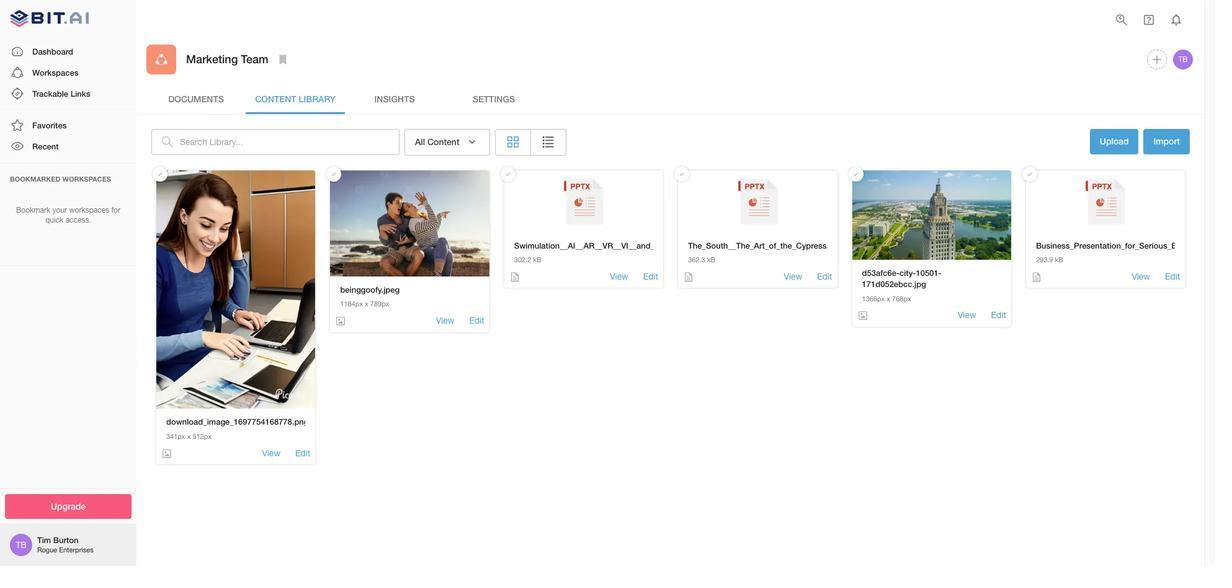 Task type: describe. For each thing, give the bounding box(es) containing it.
insights
[[374, 94, 415, 104]]

view link for business_presentation_for_serious_business.pp
[[1132, 271, 1150, 283]]

workspaces button
[[0, 62, 136, 83]]

all
[[415, 136, 425, 147]]

business_presentation_for_serious_business.pp
[[1036, 240, 1214, 250]]

import
[[1154, 136, 1180, 146]]

beinggoofy.jpeg 1184px x 789px
[[340, 285, 400, 308]]

view link for download_image_1697754168778.png
[[262, 448, 280, 460]]

swimulation__ai__ar__vr__vi__and_haptic_feedback.pptx
[[514, 240, 739, 250]]

links
[[71, 89, 90, 99]]

beinggoofy.jpeg image
[[330, 170, 489, 276]]

content library link
[[246, 84, 345, 114]]

d53afc6e-
[[862, 268, 900, 278]]

documents link
[[146, 84, 246, 114]]

1 vertical spatial tb
[[16, 540, 27, 550]]

for
[[111, 206, 120, 214]]

quick
[[45, 216, 63, 225]]

edit for swimulation__ai__ar__vr__vi__and_haptic_feedback.pptx
[[643, 272, 658, 282]]

kb for swimulation__ai__ar__vr__vi__and_haptic_feedback.pptx
[[533, 256, 541, 264]]

tb button
[[1171, 48, 1195, 71]]

171d052ebcc.jpg
[[862, 279, 926, 289]]

768px
[[892, 295, 911, 303]]

d53afc6e city 10501 171d052ebcc.jpg image
[[852, 170, 1011, 260]]

the_south__the_art_of_the_cypress.pptx
[[688, 240, 846, 250]]

upgrade button
[[5, 494, 132, 519]]

documents
[[168, 94, 224, 104]]

edit link for d53afc6e-city-10501- 171d052ebcc.jpg
[[991, 310, 1006, 322]]

tb inside button
[[1178, 55, 1188, 64]]

edit link for the_south__the_art_of_the_cypress.pptx
[[817, 271, 832, 283]]

362.3
[[688, 256, 705, 264]]

content inside button
[[427, 136, 459, 147]]

your
[[52, 206, 67, 214]]

view for beinggoofy.jpeg
[[436, 316, 454, 326]]

marketing
[[186, 52, 238, 66]]

content library
[[255, 94, 336, 104]]

10501-
[[916, 268, 942, 278]]

all content button
[[404, 129, 490, 155]]

kb for business_presentation_for_serious_business.pp
[[1055, 256, 1063, 264]]

512px
[[193, 433, 212, 441]]

access.
[[66, 216, 91, 225]]

business_presentation_for_serious_business.pp 293.9 kb
[[1036, 240, 1214, 264]]

download_image_1697754168778.png image
[[156, 170, 315, 409]]

tab list containing documents
[[146, 84, 1195, 114]]

recent button
[[0, 136, 136, 157]]

settings
[[473, 94, 515, 104]]

edit for the_south__the_art_of_the_cypress.pptx
[[817, 272, 832, 282]]

view for download_image_1697754168778.png
[[262, 448, 280, 458]]

swimulation__ai__ar__vr__vi__and_haptic_feedback.pptx 302.2 kb
[[514, 240, 739, 264]]

d53afc6e-city-10501- 171d052ebcc.jpg 1366px x 768px
[[862, 268, 942, 303]]

edit link for download_image_1697754168778.png
[[295, 448, 310, 460]]

Search Library... search field
[[180, 129, 400, 155]]

bookmarked workspaces
[[10, 175, 111, 183]]

trackable
[[32, 89, 68, 99]]

view for swimulation__ai__ar__vr__vi__and_haptic_feedback.pptx
[[610, 272, 628, 282]]

favorites
[[32, 120, 67, 130]]

kb for the_south__the_art_of_the_cypress.pptx
[[707, 256, 715, 264]]

tim burton rogue enterprises
[[37, 535, 93, 554]]

insights link
[[345, 84, 444, 114]]

x for beinggoofy.jpeg
[[365, 300, 368, 308]]



Task type: vqa. For each thing, say whether or not it's contained in the screenshot.
'Recent' 'Button'
yes



Task type: locate. For each thing, give the bounding box(es) containing it.
x left 512px
[[187, 433, 191, 441]]

download_image_1697754168778.png 341px x 512px
[[166, 417, 309, 441]]

trackable links
[[32, 89, 90, 99]]

x left 768px
[[887, 295, 890, 303]]

workspaces
[[62, 175, 111, 183]]

1366px
[[862, 295, 885, 303]]

x for download_image_1697754168778.png
[[187, 433, 191, 441]]

789px
[[370, 300, 389, 308]]

trackable links button
[[0, 83, 136, 104]]

edit for d53afc6e-city-10501- 171d052ebcc.jpg
[[991, 310, 1006, 320]]

0 horizontal spatial tb
[[16, 540, 27, 550]]

edit link
[[643, 271, 658, 283], [817, 271, 832, 283], [1165, 271, 1180, 283], [991, 310, 1006, 322], [469, 315, 484, 327], [295, 448, 310, 460]]

3 kb from the left
[[1055, 256, 1063, 264]]

view link for swimulation__ai__ar__vr__vi__and_haptic_feedback.pptx
[[610, 271, 628, 283]]

0 horizontal spatial content
[[255, 94, 296, 104]]

edit for download_image_1697754168778.png
[[295, 448, 310, 458]]

edit
[[643, 272, 658, 282], [817, 272, 832, 282], [1165, 272, 1180, 282], [991, 310, 1006, 320], [469, 316, 484, 326], [295, 448, 310, 458]]

view link for the_south__the_art_of_the_cypress.pptx
[[784, 271, 802, 283]]

view
[[610, 272, 628, 282], [784, 272, 802, 282], [1132, 272, 1150, 282], [958, 310, 976, 320], [436, 316, 454, 326], [262, 448, 280, 458]]

edit for beinggoofy.jpeg
[[469, 316, 484, 326]]

workspaces
[[69, 206, 109, 214]]

content
[[255, 94, 296, 104], [427, 136, 459, 147]]

edit link for business_presentation_for_serious_business.pp
[[1165, 271, 1180, 283]]

x inside beinggoofy.jpeg 1184px x 789px
[[365, 300, 368, 308]]

kb inside the_south__the_art_of_the_cypress.pptx 362.3 kb
[[707, 256, 715, 264]]

content down the bookmark icon
[[255, 94, 296, 104]]

view link for beinggoofy.jpeg
[[436, 315, 454, 327]]

beinggoofy.jpeg
[[340, 285, 400, 294]]

view for the_south__the_art_of_the_cypress.pptx
[[784, 272, 802, 282]]

bookmark
[[16, 206, 50, 214]]

dashboard button
[[0, 41, 136, 62]]

1 kb from the left
[[533, 256, 541, 264]]

kb right the 362.3
[[707, 256, 715, 264]]

favorites button
[[0, 115, 136, 136]]

302.2
[[514, 256, 531, 264]]

0 vertical spatial content
[[255, 94, 296, 104]]

rogue
[[37, 547, 57, 554]]

0 vertical spatial tb
[[1178, 55, 1188, 64]]

view link for d53afc6e-city-10501- 171d052ebcc.jpg
[[958, 310, 976, 322]]

tb
[[1178, 55, 1188, 64], [16, 540, 27, 550]]

view link
[[610, 271, 628, 283], [784, 271, 802, 283], [1132, 271, 1150, 283], [958, 310, 976, 322], [436, 315, 454, 327], [262, 448, 280, 460]]

1184px
[[340, 300, 363, 308]]

enterprises
[[59, 547, 93, 554]]

2 horizontal spatial x
[[887, 295, 890, 303]]

293.9
[[1036, 256, 1053, 264]]

1 horizontal spatial x
[[365, 300, 368, 308]]

edit link for beinggoofy.jpeg
[[469, 315, 484, 327]]

settings link
[[444, 84, 543, 114]]

upgrade
[[51, 501, 86, 511]]

x inside the download_image_1697754168778.png 341px x 512px
[[187, 433, 191, 441]]

bookmark your workspaces for quick access.
[[16, 206, 120, 225]]

upload button
[[1090, 129, 1139, 155], [1090, 129, 1139, 154]]

2 kb from the left
[[707, 256, 715, 264]]

kb right 293.9
[[1055, 256, 1063, 264]]

x left the 789px
[[365, 300, 368, 308]]

tim
[[37, 535, 51, 545]]

burton
[[53, 535, 78, 545]]

view for d53afc6e-city-10501- 171d052ebcc.jpg
[[958, 310, 976, 320]]

x
[[887, 295, 890, 303], [365, 300, 368, 308], [187, 433, 191, 441]]

upload
[[1100, 136, 1129, 146]]

kb right 302.2
[[533, 256, 541, 264]]

the_south__the_art_of_the_cypress.pptx 362.3 kb
[[688, 240, 846, 264]]

team
[[241, 52, 268, 66]]

workspaces
[[32, 67, 78, 77]]

kb inside swimulation__ai__ar__vr__vi__and_haptic_feedback.pptx 302.2 kb
[[533, 256, 541, 264]]

dashboard
[[32, 46, 73, 56]]

library
[[299, 94, 336, 104]]

content right all
[[427, 136, 459, 147]]

x inside d53afc6e-city-10501- 171d052ebcc.jpg 1366px x 768px
[[887, 295, 890, 303]]

1 horizontal spatial tb
[[1178, 55, 1188, 64]]

import button
[[1144, 129, 1190, 154]]

bookmark image
[[275, 52, 290, 67]]

kb inside business_presentation_for_serious_business.pp 293.9 kb
[[1055, 256, 1063, 264]]

tab list
[[146, 84, 1195, 114]]

0 horizontal spatial kb
[[533, 256, 541, 264]]

edit for business_presentation_for_serious_business.pp
[[1165, 272, 1180, 282]]

341px
[[166, 433, 185, 441]]

marketing team
[[186, 52, 268, 66]]

0 horizontal spatial x
[[187, 433, 191, 441]]

1 horizontal spatial kb
[[707, 256, 715, 264]]

recent
[[32, 142, 59, 152]]

all content
[[415, 136, 459, 147]]

view for business_presentation_for_serious_business.pp
[[1132, 272, 1150, 282]]

bookmarked
[[10, 175, 60, 183]]

city-
[[900, 268, 916, 278]]

edit link for swimulation__ai__ar__vr__vi__and_haptic_feedback.pptx
[[643, 271, 658, 283]]

group
[[495, 129, 566, 155]]

1 vertical spatial content
[[427, 136, 459, 147]]

1 horizontal spatial content
[[427, 136, 459, 147]]

2 horizontal spatial kb
[[1055, 256, 1063, 264]]

kb
[[533, 256, 541, 264], [707, 256, 715, 264], [1055, 256, 1063, 264]]

download_image_1697754168778.png
[[166, 417, 309, 427]]



